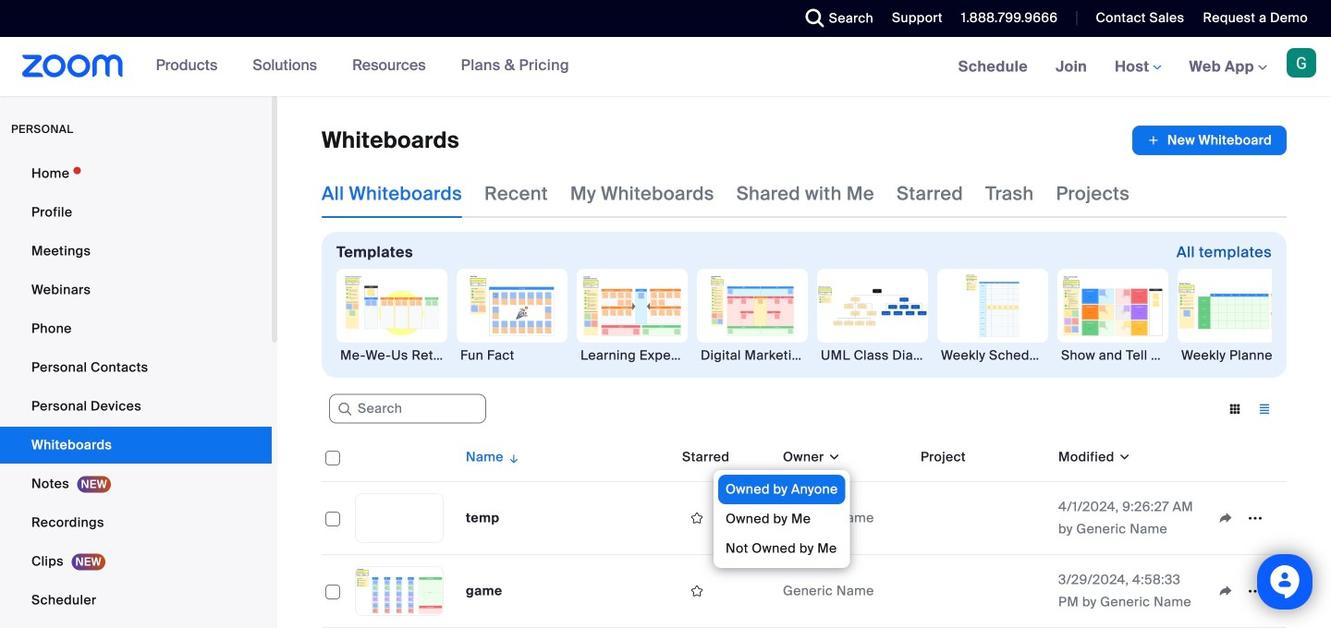 Task type: locate. For each thing, give the bounding box(es) containing it.
zoom logo image
[[22, 55, 124, 78]]

share image
[[1212, 584, 1241, 600]]

1 cell from the top
[[914, 515, 1052, 523]]

temp element
[[466, 510, 500, 527]]

menu
[[714, 471, 850, 569]]

profile picture image
[[1287, 48, 1317, 78]]

banner
[[0, 37, 1332, 98]]

thumbnail of temp image
[[356, 495, 443, 543]]

application
[[1133, 126, 1287, 155], [322, 434, 1287, 629], [1212, 505, 1280, 533], [1212, 578, 1280, 606]]

tabs of all whiteboard page tab list
[[322, 170, 1130, 218]]

show and tell with a twist element
[[1058, 347, 1169, 365]]

2 cell from the top
[[914, 588, 1052, 596]]

0 vertical spatial cell
[[914, 515, 1052, 523]]

arrow down image
[[504, 447, 521, 469]]

Search text field
[[329, 395, 486, 424]]

1 vertical spatial cell
[[914, 588, 1052, 596]]

more options for game image
[[1241, 584, 1271, 600]]

weekly schedule element
[[938, 347, 1049, 365]]

cell
[[914, 515, 1052, 523], [914, 588, 1052, 596]]



Task type: vqa. For each thing, say whether or not it's contained in the screenshot.
Share image
yes



Task type: describe. For each thing, give the bounding box(es) containing it.
down image
[[825, 449, 842, 467]]

me-we-us retrospective element
[[337, 347, 448, 365]]

game element
[[466, 583, 503, 600]]

click to star the whiteboard temp image
[[683, 510, 712, 527]]

uml class diagram element
[[818, 347, 929, 365]]

fun fact element
[[457, 347, 568, 365]]

meetings navigation
[[945, 37, 1332, 98]]

list mode, selected image
[[1250, 401, 1280, 418]]

learning experience canvas element
[[577, 347, 688, 365]]

share image
[[1212, 510, 1241, 527]]

click to star the whiteboard game image
[[683, 584, 712, 600]]

thumbnail of game image
[[356, 568, 443, 616]]

cell for share icon on the bottom of page
[[914, 588, 1052, 596]]

cell for share image
[[914, 515, 1052, 523]]

more options for temp image
[[1241, 510, 1271, 527]]

weekly planner element
[[1178, 347, 1289, 365]]

product information navigation
[[142, 37, 583, 96]]

personal menu menu
[[0, 155, 272, 629]]

grid mode, not selected image
[[1221, 401, 1250, 418]]

digital marketing canvas element
[[697, 347, 808, 365]]



